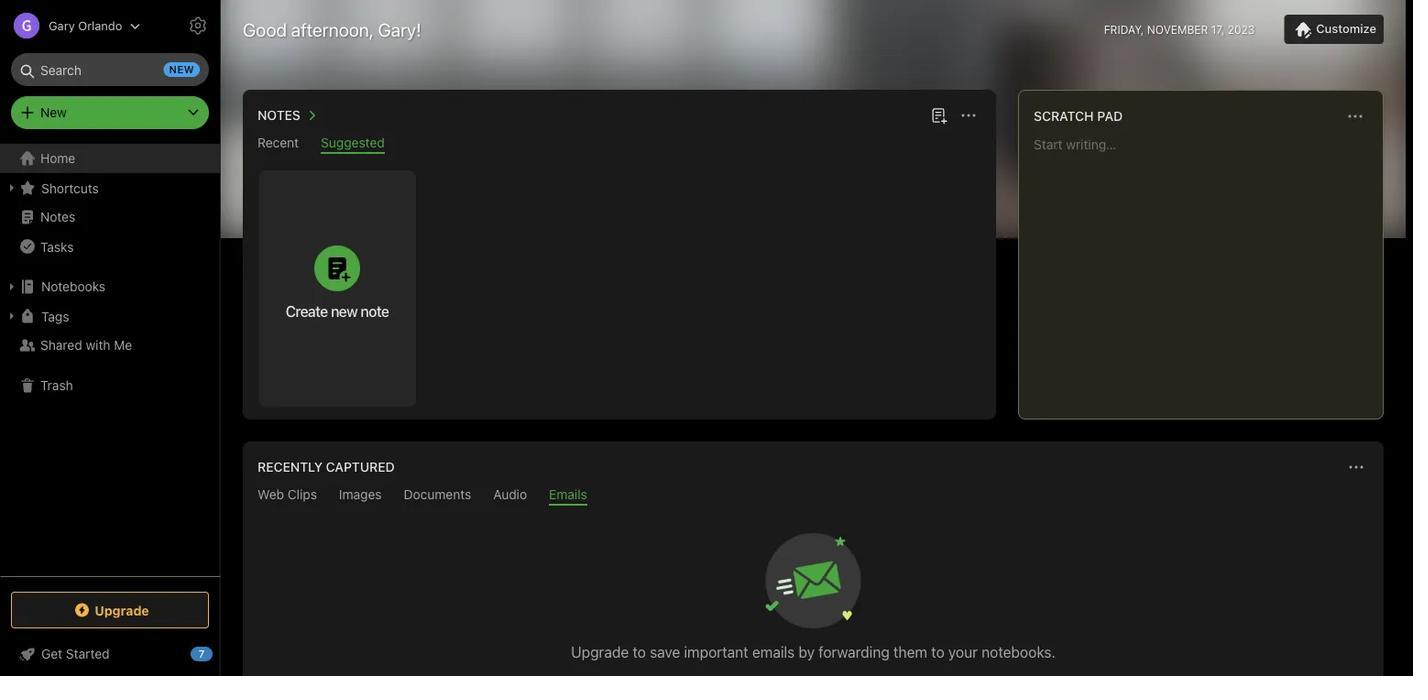 Task type: vqa. For each thing, say whether or not it's contained in the screenshot.
leftmost 'Notes'
yes



Task type: locate. For each thing, give the bounding box(es) containing it.
more actions field for scratch pad
[[1343, 104, 1368, 129]]

audio
[[493, 487, 527, 502]]

more actions image
[[958, 104, 980, 126], [1345, 105, 1367, 127], [1345, 456, 1367, 478]]

clips
[[288, 487, 317, 502]]

tree
[[0, 144, 220, 576]]

tab list containing recent
[[247, 135, 993, 154]]

good
[[243, 18, 287, 40]]

shared with me
[[40, 338, 132, 353]]

tags
[[41, 309, 69, 324]]

gary!
[[378, 18, 421, 40]]

new inside 'search box'
[[169, 64, 194, 76]]

new
[[40, 105, 67, 120]]

notes up recent
[[258, 108, 300, 123]]

to left your
[[931, 644, 945, 661]]

2 tab list from the top
[[247, 487, 1380, 506]]

friday, november 17, 2023
[[1104, 23, 1255, 36]]

emails tab
[[549, 487, 587, 506]]

0 horizontal spatial notes
[[40, 209, 75, 225]]

notes button
[[254, 104, 322, 126]]

documents
[[404, 487, 471, 502]]

recently captured
[[258, 460, 395, 475]]

create new note button
[[258, 170, 416, 407]]

upgrade
[[95, 603, 149, 618], [571, 644, 629, 661]]

tasks button
[[0, 232, 219, 261]]

1 horizontal spatial notes
[[258, 108, 300, 123]]

more actions field for recently captured
[[1344, 455, 1369, 480]]

1 vertical spatial upgrade
[[571, 644, 629, 661]]

7
[[199, 648, 205, 660]]

1 tab list from the top
[[247, 135, 993, 154]]

1 vertical spatial tab list
[[247, 487, 1380, 506]]

1 vertical spatial notes
[[40, 209, 75, 225]]

0 vertical spatial tab list
[[247, 135, 993, 154]]

1 horizontal spatial upgrade
[[571, 644, 629, 661]]

0 vertical spatial upgrade
[[95, 603, 149, 618]]

Start writing… text field
[[1034, 137, 1382, 404]]

new down settings image
[[169, 64, 194, 76]]

1 to from the left
[[633, 644, 646, 661]]

tab list
[[247, 135, 993, 154], [247, 487, 1380, 506]]

friday,
[[1104, 23, 1144, 36]]

get started
[[41, 647, 110, 662]]

click to collapse image
[[213, 642, 227, 664]]

more actions image for scratch pad
[[1345, 105, 1367, 127]]

suggested tab panel
[[243, 154, 996, 420]]

to
[[633, 644, 646, 661], [931, 644, 945, 661]]

tasks
[[40, 239, 74, 254]]

documents tab
[[404, 487, 471, 506]]

customize button
[[1284, 15, 1384, 44]]

to left save
[[633, 644, 646, 661]]

save
[[650, 644, 680, 661]]

2023
[[1228, 23, 1255, 36]]

upgrade button
[[11, 592, 209, 629]]

home link
[[0, 144, 220, 173]]

upgrade left save
[[571, 644, 629, 661]]

new left note
[[331, 302, 357, 320]]

notes inside "tree"
[[40, 209, 75, 225]]

images tab
[[339, 487, 382, 506]]

notes
[[258, 108, 300, 123], [40, 209, 75, 225]]

web clips
[[258, 487, 317, 502]]

0 horizontal spatial new
[[169, 64, 194, 76]]

tab list containing web clips
[[247, 487, 1380, 506]]

suggested tab
[[321, 135, 385, 154]]

web clips tab
[[258, 487, 317, 506]]

scratch pad
[[1034, 109, 1123, 124]]

tab list for notes
[[247, 135, 993, 154]]

create
[[286, 302, 328, 320]]

gary
[[49, 19, 75, 33]]

new button
[[11, 96, 209, 129]]

scratch pad button
[[1030, 105, 1123, 127]]

note
[[361, 302, 389, 320]]

1 horizontal spatial to
[[931, 644, 945, 661]]

emails tab panel
[[243, 506, 1384, 676]]

tags button
[[0, 302, 219, 331]]

upgrade inside emails tab panel
[[571, 644, 629, 661]]

home
[[40, 151, 75, 166]]

2 to from the left
[[931, 644, 945, 661]]

0 horizontal spatial to
[[633, 644, 646, 661]]

notes inside button
[[258, 108, 300, 123]]

upgrade inside popup button
[[95, 603, 149, 618]]

0 vertical spatial new
[[169, 64, 194, 76]]

notebooks.
[[982, 644, 1056, 661]]

1 vertical spatial new
[[331, 302, 357, 320]]

Help and Learning task checklist field
[[0, 640, 220, 669]]

notes up tasks on the left of the page
[[40, 209, 75, 225]]

tab list for recently captured
[[247, 487, 1380, 506]]

More actions field
[[956, 103, 982, 128], [1343, 104, 1368, 129], [1344, 455, 1369, 480]]

1 horizontal spatial new
[[331, 302, 357, 320]]

new
[[169, 64, 194, 76], [331, 302, 357, 320]]

upgrade to save important emails by forwarding them to your notebooks.
[[571, 644, 1056, 661]]

0 horizontal spatial upgrade
[[95, 603, 149, 618]]

0 vertical spatial notes
[[258, 108, 300, 123]]

upgrade up help and learning task checklist field
[[95, 603, 149, 618]]



Task type: describe. For each thing, give the bounding box(es) containing it.
new inside button
[[331, 302, 357, 320]]

shared
[[40, 338, 82, 353]]

recently
[[258, 460, 323, 475]]

create new note
[[286, 302, 389, 320]]

upgrade for upgrade
[[95, 603, 149, 618]]

expand tags image
[[5, 309, 19, 324]]

expand notebooks image
[[5, 280, 19, 294]]

get
[[41, 647, 62, 662]]

upgrade for upgrade to save important emails by forwarding them to your notebooks.
[[571, 644, 629, 661]]

settings image
[[187, 15, 209, 37]]

important
[[684, 644, 749, 661]]

gary orlando
[[49, 19, 122, 33]]

recent
[[258, 135, 299, 150]]

forwarding
[[819, 644, 890, 661]]

tree containing home
[[0, 144, 220, 576]]

suggested
[[321, 135, 385, 150]]

by
[[799, 644, 815, 661]]

trash link
[[0, 371, 219, 401]]

captured
[[326, 460, 395, 475]]

november
[[1147, 23, 1208, 36]]

trash
[[40, 378, 73, 393]]

emails
[[549, 487, 587, 502]]

orlando
[[78, 19, 122, 33]]

more actions image for recently captured
[[1345, 456, 1367, 478]]

images
[[339, 487, 382, 502]]

Search text field
[[24, 53, 196, 86]]

Account field
[[0, 7, 141, 44]]

customize
[[1316, 22, 1377, 35]]

started
[[66, 647, 110, 662]]

your
[[949, 644, 978, 661]]

emails
[[752, 644, 795, 661]]

me
[[114, 338, 132, 353]]

new search field
[[24, 53, 200, 86]]

shortcuts
[[41, 180, 99, 195]]

pad
[[1097, 109, 1123, 124]]

notebooks
[[41, 279, 105, 294]]

recent tab
[[258, 135, 299, 154]]

notebooks link
[[0, 272, 219, 302]]

shared with me link
[[0, 331, 219, 360]]

shortcuts button
[[0, 173, 219, 203]]

afternoon,
[[291, 18, 374, 40]]

audio tab
[[493, 487, 527, 506]]

web
[[258, 487, 284, 502]]

good afternoon, gary!
[[243, 18, 421, 40]]

them
[[894, 644, 928, 661]]

recently captured button
[[254, 456, 395, 478]]

with
[[86, 338, 110, 353]]

notes link
[[0, 203, 219, 232]]

scratch
[[1034, 109, 1094, 124]]

17,
[[1211, 23, 1225, 36]]



